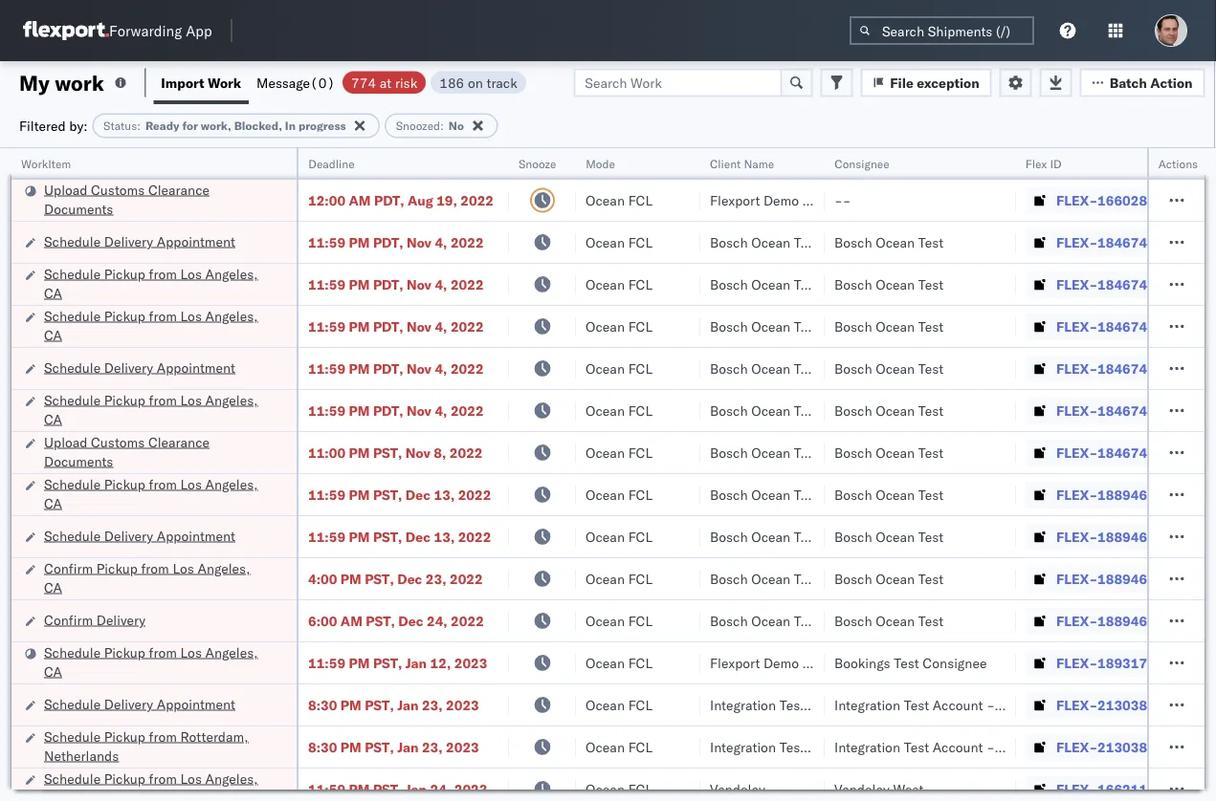 Task type: describe. For each thing, give the bounding box(es) containing it.
schedule pickup from rotterdam, netherlands button
[[44, 728, 272, 768]]

dec up 11:59 pm pst, jan 12, 2023
[[398, 613, 423, 630]]

risk
[[395, 74, 417, 91]]

fcl for third schedule pickup from los angeles, ca button from the top
[[628, 402, 653, 419]]

schedule for the 'schedule delivery appointment' button corresponding to 8:30 pm pst, jan 23, 2023
[[44, 696, 101, 713]]

delivery for 8:30 pm pst, jan 23, 2023
[[104, 696, 153, 713]]

6 schedule pickup from los angeles, ca button from the top
[[44, 770, 272, 802]]

upload customs clearance documents button for 11:00 pm pst, nov 8, 2022
[[44, 433, 272, 473]]

angeles, for 5th schedule pickup from los angeles, ca button from the bottom of the page
[[205, 308, 258, 324]]

11 ocean fcl from the top
[[586, 613, 653, 630]]

message
[[257, 74, 310, 91]]

batch action
[[1110, 74, 1193, 91]]

los for 6th schedule pickup from los angeles, ca button
[[180, 771, 202, 788]]

5 ocean fcl from the top
[[586, 360, 653, 377]]

6 flex- from the top
[[1056, 402, 1098, 419]]

9 ocean fcl from the top
[[586, 529, 653, 545]]

import work button
[[153, 61, 249, 104]]

flex-1662119
[[1056, 781, 1156, 798]]

workitem
[[21, 156, 71, 171]]

aug
[[408, 192, 433, 209]]

exception
[[917, 74, 980, 91]]

4 1889466 from the top
[[1098, 613, 1156, 630]]

8:30 for schedule delivery appointment
[[308, 697, 337, 714]]

10 flex- from the top
[[1056, 571, 1098, 588]]

ca for 5th schedule pickup from los angeles, ca button from the bottom of the page the 'schedule pickup from los angeles, ca' 'link'
[[44, 327, 62, 344]]

status
[[103, 119, 137, 133]]

deadline
[[308, 156, 354, 171]]

schedule for first schedule pickup from los angeles, ca button
[[44, 266, 101, 282]]

2 ceau7 from the top
[[1179, 276, 1216, 292]]

filtered
[[19, 117, 66, 134]]

12:00 am pdt, aug 19, 2022
[[308, 192, 494, 209]]

appointment for 11:59 pm pdt, nov 4, 2022
[[157, 359, 235, 376]]

flex-1660288
[[1056, 192, 1156, 209]]

3 ceau7 from the top
[[1179, 318, 1216, 334]]

fcl for the 'schedule delivery appointment' button for 11:59 pm pst, dec 13, 2022
[[628, 529, 653, 545]]

resize handle column header for flex id
[[1146, 148, 1169, 802]]

clearance for 12:00 am pdt, aug 19, 2022
[[148, 181, 210, 198]]

for
[[182, 119, 198, 133]]

schedule pickup from rotterdam, netherlands
[[44, 729, 248, 765]]

12 flex- from the top
[[1056, 655, 1098, 672]]

2 schedule pickup from los angeles, ca button from the top
[[44, 307, 272, 347]]

2 fcl from the top
[[628, 234, 653, 251]]

work
[[55, 69, 104, 96]]

from for first schedule pickup from los angeles, ca button
[[149, 266, 177, 282]]

14 ocean fcl from the top
[[586, 739, 653, 756]]

4 flex-1889466 from the top
[[1056, 613, 1156, 630]]

schedule pickup from los angeles, ca for first schedule pickup from los angeles, ca button
[[44, 266, 258, 301]]

schedule pickup from los angeles, ca for 5th schedule pickup from los angeles, ca button from the bottom of the page
[[44, 308, 258, 344]]

Search Shipments (/) text field
[[850, 16, 1034, 45]]

1 schedule delivery appointment button from the top
[[44, 232, 235, 253]]

10 ocean fcl from the top
[[586, 571, 653, 588]]

774
[[351, 74, 376, 91]]

1 flex-1846748 from the top
[[1056, 234, 1156, 251]]

am for pdt,
[[349, 192, 371, 209]]

snooze
[[519, 156, 556, 171]]

13, for schedule delivery appointment
[[434, 529, 455, 545]]

23, for rotterdam,
[[422, 739, 443, 756]]

filtered by:
[[19, 117, 88, 134]]

11:59 pm pst, jan 12, 2023
[[308, 655, 488, 672]]

flex-1846748 for the 'schedule delivery appointment' button corresponding to 11:59 pm pdt, nov 4, 2022
[[1056, 360, 1156, 377]]

12 ocean fcl from the top
[[586, 655, 653, 672]]

8 flex- from the top
[[1056, 487, 1098, 503]]

1 ceau7 from the top
[[1179, 233, 1216, 250]]

8 ocean fcl from the top
[[586, 487, 653, 503]]

ca for the 'schedule pickup from los angeles, ca' 'link' related to third schedule pickup from los angeles, ca button from the top
[[44, 411, 62, 428]]

schedule delivery appointment for 8:30 pm pst, jan 23, 2023
[[44, 696, 235, 713]]

flex-1893174
[[1056, 655, 1156, 672]]

schedule pickup from los angeles, ca link for third schedule pickup from los angeles, ca button from the bottom of the page
[[44, 475, 272, 513]]

11:00
[[308, 444, 346, 461]]

app
[[186, 22, 212, 40]]

actions
[[1159, 156, 1198, 171]]

6 1846748 from the top
[[1098, 444, 1156, 461]]

6 ocean fcl from the top
[[586, 402, 653, 419]]

file exception
[[890, 74, 980, 91]]

6 ceau7 from the top
[[1179, 444, 1216, 461]]

vandelay for vandelay west
[[834, 781, 890, 798]]

progress
[[298, 119, 346, 133]]

flex id button
[[1016, 152, 1150, 171]]

appointment for 11:59 pm pst, dec 13, 2022
[[157, 528, 235, 544]]

flexport for --
[[710, 192, 760, 209]]

west
[[893, 781, 924, 798]]

customs for 11:00 pm pst, nov 8, 2022
[[91, 434, 145, 451]]

11:59 pm pdt, nov 4, 2022 for third schedule pickup from los angeles, ca button from the top
[[308, 402, 484, 419]]

6 flex-1846748 from the top
[[1056, 444, 1156, 461]]

: for snoozed
[[440, 119, 444, 133]]

file
[[890, 74, 914, 91]]

flex-1889466 for schedule pickup from los angeles, ca
[[1056, 487, 1156, 503]]

import work
[[161, 74, 241, 91]]

6:00 am pst, dec 24, 2022
[[308, 613, 484, 630]]

ready
[[145, 119, 179, 133]]

2130387 for schedule delivery appointment
[[1098, 697, 1156, 714]]

from for fifth schedule pickup from los angeles, ca button from the top
[[149, 644, 177, 661]]

flexport demo consignee for -
[[710, 192, 867, 209]]

on
[[468, 74, 483, 91]]

ca for the 'schedule pickup from los angeles, ca' 'link' related to first schedule pickup from los angeles, ca button
[[44, 285, 62, 301]]

pst, for confirm pickup from los angeles, ca link
[[365, 571, 394, 588]]

(0)
[[310, 74, 335, 91]]

client
[[710, 156, 741, 171]]

Search Work text field
[[573, 68, 782, 97]]

netherlands
[[44, 748, 119, 765]]

vandelay west
[[834, 781, 924, 798]]

batch
[[1110, 74, 1147, 91]]

forwarding app
[[109, 22, 212, 40]]

pickup for the confirm pickup from los angeles, ca button
[[96, 560, 138, 577]]

4 11:59 pm pdt, nov 4, 2022 from the top
[[308, 360, 484, 377]]

clearance for 11:00 pm pst, nov 8, 2022
[[148, 434, 210, 451]]

flexport. image
[[23, 21, 109, 40]]

blocked,
[[234, 119, 282, 133]]

confirm delivery link
[[44, 611, 146, 630]]

1 4, from the top
[[435, 234, 447, 251]]

action
[[1151, 74, 1193, 91]]

client name
[[710, 156, 774, 171]]

pickup for first schedule pickup from los angeles, ca button
[[104, 266, 145, 282]]

schedule delivery appointment link for 11:59 pm pdt, nov 4, 2022
[[44, 358, 235, 378]]

8:30 for schedule pickup from rotterdam, netherlands
[[308, 739, 337, 756]]

fcl for 6th schedule pickup from los angeles, ca button
[[628, 781, 653, 798]]

3 schedule pickup from los angeles, ca button from the top
[[44, 391, 272, 431]]

13 ocean fcl from the top
[[586, 697, 653, 714]]

3 ocean fcl from the top
[[586, 276, 653, 293]]

work,
[[201, 119, 231, 133]]

track
[[487, 74, 517, 91]]

1 fcl from the top
[[628, 192, 653, 209]]

11 fcl from the top
[[628, 613, 653, 630]]

vandelay for vandelay
[[710, 781, 765, 798]]

schedule pickup from rotterdam, netherlands link
[[44, 728, 272, 766]]

3 flex- from the top
[[1056, 276, 1098, 293]]

1 appointment from the top
[[157, 233, 235, 250]]

11:59 pm pdt, nov 4, 2022 for 5th schedule pickup from los angeles, ca button from the bottom of the page
[[308, 318, 484, 335]]

rotterdam,
[[180, 729, 248, 745]]

4:00
[[308, 571, 337, 588]]

batch action button
[[1080, 68, 1205, 97]]

4:00 pm pst, dec 23, 2022
[[308, 571, 483, 588]]

fcl for third schedule pickup from los angeles, ca button from the bottom of the page
[[628, 487, 653, 503]]

15 flex- from the top
[[1056, 781, 1098, 798]]

4 ceau7 from the top
[[1179, 360, 1216, 377]]

774 at risk
[[351, 74, 417, 91]]

11 flex- from the top
[[1056, 613, 1098, 630]]

gvcu5 for schedule delivery appointment
[[1179, 697, 1216, 713]]

5 ceau7 from the top
[[1179, 402, 1216, 419]]

ca for third schedule pickup from los angeles, ca button from the bottom of the page the 'schedule pickup from los angeles, ca' 'link'
[[44, 495, 62, 512]]

appointment for 8:30 pm pst, jan 23, 2023
[[157, 696, 235, 713]]

1 11:59 from the top
[[308, 234, 346, 251]]

angeles, for 6th schedule pickup from los angeles, ca button
[[205, 771, 258, 788]]

schedule pickup from los angeles, ca for third schedule pickup from los angeles, ca button from the top
[[44, 392, 258, 428]]

13 flex- from the top
[[1056, 697, 1098, 714]]

los for third schedule pickup from los angeles, ca button from the top
[[180, 392, 202, 409]]

confirm pickup from los angeles, ca
[[44, 560, 250, 596]]

work
[[208, 74, 241, 91]]

4 flex- from the top
[[1056, 318, 1098, 335]]

bookings
[[834, 655, 890, 672]]

11:59 for 5th schedule pickup from los angeles, ca button from the bottom of the page
[[308, 318, 346, 335]]

schedule for fifth schedule pickup from los angeles, ca button from the top
[[44, 644, 101, 661]]

19,
[[436, 192, 457, 209]]

--
[[834, 192, 851, 209]]

karl for schedule delivery appointment
[[999, 697, 1023, 714]]

7 ocean fcl from the top
[[586, 444, 653, 461]]

integration for schedule delivery appointment
[[834, 697, 900, 714]]

schedule pickup from los angeles, ca link for 5th schedule pickup from los angeles, ca button from the bottom of the page
[[44, 307, 272, 345]]

mode
[[586, 156, 615, 171]]

delivery for 11:59 pm pst, dec 13, 2022
[[104, 528, 153, 544]]

11:59 for the 'schedule delivery appointment' button for 11:59 pm pst, dec 13, 2022
[[308, 529, 346, 545]]

schedule pickup from los angeles, ca for fifth schedule pickup from los angeles, ca button from the top
[[44, 644, 258, 680]]

angeles, for first schedule pickup from los angeles, ca button
[[205, 266, 258, 282]]

resize handle column header for deadline
[[486, 148, 509, 802]]

12:00
[[308, 192, 346, 209]]

pdt, for the 'schedule pickup from los angeles, ca' 'link' related to third schedule pickup from los angeles, ca button from the top
[[373, 402, 403, 419]]

flexport demo consignee for bookings
[[710, 655, 867, 672]]

15 ocean fcl from the top
[[586, 781, 653, 798]]

forwarding
[[109, 22, 182, 40]]

11:00 pm pst, nov 8, 2022
[[308, 444, 483, 461]]

7 flex- from the top
[[1056, 444, 1098, 461]]

abcd1
[[1179, 781, 1216, 798]]

8,
[[434, 444, 446, 461]]

8 resize handle column header from the left
[[1182, 148, 1205, 802]]

lagerfeld for schedule pickup from rotterdam, netherlands
[[1027, 739, 1084, 756]]

fcl for the 'schedule delivery appointment' button corresponding to 11:59 pm pdt, nov 4, 2022
[[628, 360, 653, 377]]

pdt, for the 'schedule pickup from los angeles, ca' 'link' related to first schedule pickup from los angeles, ca button
[[373, 276, 403, 293]]

account for schedule delivery appointment
[[933, 697, 983, 714]]

1 ocean fcl from the top
[[586, 192, 653, 209]]

confirm delivery button
[[44, 611, 146, 632]]

message (0)
[[257, 74, 335, 91]]

14 flex- from the top
[[1056, 739, 1098, 756]]

in
[[285, 119, 296, 133]]

1 1846748 from the top
[[1098, 234, 1156, 251]]

23, for los
[[426, 571, 446, 588]]

my
[[19, 69, 50, 96]]

schedule delivery appointment link for 11:59 pm pst, dec 13, 2022
[[44, 527, 235, 546]]

1 flex- from the top
[[1056, 192, 1098, 209]]

4 schedule pickup from los angeles, ca button from the top
[[44, 475, 272, 515]]

resize handle column header for mode
[[678, 148, 700, 802]]

angeles, for third schedule pickup from los angeles, ca button from the bottom of the page
[[205, 476, 258, 493]]

7 fcl from the top
[[628, 444, 653, 461]]

jan for the 'schedule pickup from los angeles, ca' 'link' related to fifth schedule pickup from los angeles, ca button from the top
[[406, 655, 427, 672]]



Task type: locate. For each thing, give the bounding box(es) containing it.
2 ca from the top
[[44, 327, 62, 344]]

from
[[149, 266, 177, 282], [149, 308, 177, 324], [149, 392, 177, 409], [149, 476, 177, 493], [141, 560, 169, 577], [149, 644, 177, 661], [149, 729, 177, 745], [149, 771, 177, 788]]

from inside schedule pickup from rotterdam, netherlands
[[149, 729, 177, 745]]

1 1889466 from the top
[[1098, 487, 1156, 503]]

demo down name
[[764, 192, 799, 209]]

schedule for schedule pickup from rotterdam, netherlands button
[[44, 729, 101, 745]]

0 vertical spatial confirm
[[44, 560, 93, 577]]

schedule delivery appointment link
[[44, 232, 235, 251], [44, 358, 235, 378], [44, 527, 235, 546], [44, 695, 235, 714]]

3 schedule delivery appointment button from the top
[[44, 527, 235, 548]]

jan for schedule pickup from rotterdam, netherlands 'link'
[[397, 739, 419, 756]]

4 schedule delivery appointment link from the top
[[44, 695, 235, 714]]

2 flexport demo consignee from the top
[[710, 655, 867, 672]]

6:00
[[308, 613, 337, 630]]

5 ca from the top
[[44, 579, 62, 596]]

flex-2130387 button
[[1026, 692, 1160, 719], [1026, 692, 1160, 719], [1026, 734, 1160, 761], [1026, 734, 1160, 761]]

1 upload customs clearance documents button from the top
[[44, 180, 272, 221]]

upload customs clearance documents
[[44, 181, 210, 217], [44, 434, 210, 470]]

snoozed : no
[[396, 119, 464, 133]]

1 schedule delivery appointment from the top
[[44, 233, 235, 250]]

11:59 for third schedule pickup from los angeles, ca button from the top
[[308, 402, 346, 419]]

1846748 for first schedule pickup from los angeles, ca button
[[1098, 276, 1156, 293]]

dec for schedule delivery appointment
[[406, 529, 431, 545]]

id
[[1050, 156, 1062, 171]]

0 vertical spatial account
[[933, 697, 983, 714]]

1 horizontal spatial :
[[440, 119, 444, 133]]

4 schedule pickup from los angeles, ca link from the top
[[44, 475, 272, 513]]

2 schedule delivery appointment link from the top
[[44, 358, 235, 378]]

2 flex-1889466 from the top
[[1056, 529, 1156, 545]]

1 schedule pickup from los angeles, ca from the top
[[44, 266, 258, 301]]

ocean
[[586, 192, 625, 209], [586, 234, 625, 251], [751, 234, 791, 251], [876, 234, 915, 251], [586, 276, 625, 293], [751, 276, 791, 293], [876, 276, 915, 293], [586, 318, 625, 335], [751, 318, 791, 335], [876, 318, 915, 335], [586, 360, 625, 377], [751, 360, 791, 377], [876, 360, 915, 377], [586, 402, 625, 419], [751, 402, 791, 419], [876, 402, 915, 419], [586, 444, 625, 461], [751, 444, 791, 461], [876, 444, 915, 461], [586, 487, 625, 503], [751, 487, 791, 503], [876, 487, 915, 503], [586, 529, 625, 545], [751, 529, 791, 545], [876, 529, 915, 545], [586, 571, 625, 588], [751, 571, 791, 588], [876, 571, 915, 588], [586, 613, 625, 630], [751, 613, 791, 630], [876, 613, 915, 630], [586, 655, 625, 672], [586, 697, 625, 714], [586, 739, 625, 756], [586, 781, 625, 798]]

flexport for bookings test consignee
[[710, 655, 760, 672]]

8:30 up 11:59 pm pst, jan 24, 2023
[[308, 739, 337, 756]]

11:59 for fifth schedule pickup from los angeles, ca button from the top
[[308, 655, 346, 672]]

2 flex-2130387 from the top
[[1056, 739, 1156, 756]]

9 fcl from the top
[[628, 529, 653, 545]]

caiu7
[[1179, 191, 1216, 208]]

0 vertical spatial 2130387
[[1098, 697, 1156, 714]]

pickup inside schedule pickup from rotterdam, netherlands
[[104, 729, 145, 745]]

2 ocean fcl from the top
[[586, 234, 653, 251]]

pst, for third schedule pickup from los angeles, ca button from the bottom of the page the 'schedule pickup from los angeles, ca' 'link'
[[373, 487, 402, 503]]

schedule delivery appointment for 11:59 pm pst, dec 13, 2022
[[44, 528, 235, 544]]

0 horizontal spatial vandelay
[[710, 781, 765, 798]]

1 vertical spatial 13,
[[434, 529, 455, 545]]

schedule delivery appointment button
[[44, 232, 235, 253], [44, 358, 235, 379], [44, 527, 235, 548], [44, 695, 235, 716]]

8:30 down 6:00
[[308, 697, 337, 714]]

ca for the 'schedule pickup from los angeles, ca' 'link' related to fifth schedule pickup from los angeles, ca button from the top
[[44, 664, 62, 680]]

ca inside 'confirm pickup from los angeles, ca'
[[44, 579, 62, 596]]

contain
[[1179, 149, 1216, 178]]

gvcu5 for schedule pickup from rotterdam, netherlands
[[1179, 739, 1216, 755]]

fcl for first schedule pickup from los angeles, ca button
[[628, 276, 653, 293]]

0 vertical spatial lagerfeld
[[1027, 697, 1084, 714]]

1893174
[[1098, 655, 1156, 672]]

8:30 pm pst, jan 23, 2023 down 11:59 pm pst, jan 12, 2023
[[308, 697, 479, 714]]

flex-1889466 for confirm pickup from los angeles, ca
[[1056, 571, 1156, 588]]

from inside 'confirm pickup from los angeles, ca'
[[141, 560, 169, 577]]

client name button
[[700, 152, 806, 171]]

pdt,
[[374, 192, 404, 209], [373, 234, 403, 251], [373, 276, 403, 293], [373, 318, 403, 335], [373, 360, 403, 377], [373, 402, 403, 419]]

0 vertical spatial integration
[[834, 697, 900, 714]]

fcl for schedule pickup from rotterdam, netherlands button
[[628, 739, 653, 756]]

1660288
[[1098, 192, 1156, 209]]

11:59
[[308, 234, 346, 251], [308, 276, 346, 293], [308, 318, 346, 335], [308, 360, 346, 377], [308, 402, 346, 419], [308, 487, 346, 503], [308, 529, 346, 545], [308, 655, 346, 672], [308, 781, 346, 798]]

confirm pickup from los angeles, ca button
[[44, 559, 272, 600]]

0 vertical spatial 23,
[[426, 571, 446, 588]]

13, up 4:00 pm pst, dec 23, 2022
[[434, 529, 455, 545]]

flex-2130387 up "flex-1662119"
[[1056, 739, 1156, 756]]

24,
[[427, 613, 448, 630], [430, 781, 451, 798]]

deadline button
[[299, 152, 490, 171]]

integration down 'bookings'
[[834, 697, 900, 714]]

delivery inside confirm delivery link
[[96, 612, 146, 629]]

1 vertical spatial karl
[[999, 739, 1023, 756]]

2 upload customs clearance documents link from the top
[[44, 433, 272, 471]]

4 lhuu7 from the top
[[1179, 612, 1216, 629]]

3 ca from the top
[[44, 411, 62, 428]]

11:59 for first schedule pickup from los angeles, ca button
[[308, 276, 346, 293]]

1 flexport from the top
[[710, 192, 760, 209]]

1 clearance from the top
[[148, 181, 210, 198]]

flex-2130387 for schedule delivery appointment
[[1056, 697, 1156, 714]]

flex-1889466
[[1056, 487, 1156, 503], [1056, 529, 1156, 545], [1056, 571, 1156, 588], [1056, 613, 1156, 630]]

1 11:59 pm pdt, nov 4, 2022 from the top
[[308, 234, 484, 251]]

1 lagerfeld from the top
[[1027, 697, 1084, 714]]

no
[[449, 119, 464, 133]]

1889466 for schedule pickup from los angeles, ca
[[1098, 487, 1156, 503]]

2 karl from the top
[[999, 739, 1023, 756]]

3 schedule pickup from los angeles, ca from the top
[[44, 392, 258, 428]]

integration test account - karl lagerfeld up west
[[834, 739, 1084, 756]]

schedule inside schedule pickup from rotterdam, netherlands
[[44, 729, 101, 745]]

dec up 4:00 pm pst, dec 23, 2022
[[406, 529, 431, 545]]

2 lagerfeld from the top
[[1027, 739, 1084, 756]]

confirm delivery
[[44, 612, 146, 629]]

integration test account - karl lagerfeld down bookings test consignee
[[834, 697, 1084, 714]]

186
[[439, 74, 464, 91]]

1 vertical spatial 2130387
[[1098, 739, 1156, 756]]

delivery
[[104, 233, 153, 250], [104, 359, 153, 376], [104, 528, 153, 544], [96, 612, 146, 629], [104, 696, 153, 713]]

2 8:30 pm pst, jan 23, 2023 from the top
[[308, 739, 479, 756]]

0 vertical spatial upload customs clearance documents
[[44, 181, 210, 217]]

pst, for the upload customs clearance documents link corresponding to 11:00 pm pst, nov 8, 2022
[[373, 444, 402, 461]]

upload customs clearance documents for 11:00 pm pst, nov 8, 2022
[[44, 434, 210, 470]]

2 vertical spatial 23,
[[422, 739, 443, 756]]

ca for confirm pickup from los angeles, ca link
[[44, 579, 62, 596]]

integration
[[834, 697, 900, 714], [834, 739, 900, 756]]

1 integration from the top
[[834, 697, 900, 714]]

2023 for fifth schedule pickup from los angeles, ca button from the top
[[454, 655, 488, 672]]

13, for schedule pickup from los angeles, ca
[[434, 487, 455, 503]]

11:59 pm pst, dec 13, 2022 down "11:00 pm pst, nov 8, 2022"
[[308, 487, 491, 503]]

2023
[[454, 655, 488, 672], [446, 697, 479, 714], [446, 739, 479, 756], [454, 781, 488, 798]]

delivery for 11:59 pm pdt, nov 4, 2022
[[104, 359, 153, 376]]

lagerfeld down flex-1893174
[[1027, 697, 1084, 714]]

23, down 12,
[[422, 697, 443, 714]]

1 vertical spatial clearance
[[148, 434, 210, 451]]

2130387 down 1893174
[[1098, 697, 1156, 714]]

pst,
[[373, 444, 402, 461], [373, 487, 402, 503], [373, 529, 402, 545], [365, 571, 394, 588], [366, 613, 395, 630], [373, 655, 402, 672], [365, 697, 394, 714], [365, 739, 394, 756], [373, 781, 402, 798]]

1 vertical spatial am
[[341, 613, 363, 630]]

1846748 for the 'schedule delivery appointment' button corresponding to 11:59 pm pdt, nov 4, 2022
[[1098, 360, 1156, 377]]

1 vertical spatial 8:30
[[308, 739, 337, 756]]

flex-1846748 for first schedule pickup from los angeles, ca button
[[1056, 276, 1156, 293]]

los for first schedule pickup from los angeles, ca button
[[180, 266, 202, 282]]

pickup for third schedule pickup from los angeles, ca button from the top
[[104, 392, 145, 409]]

1 customs from the top
[[91, 181, 145, 198]]

am right 6:00
[[341, 613, 363, 630]]

2 integration test account - karl lagerfeld from the top
[[834, 739, 1084, 756]]

1 vertical spatial documents
[[44, 453, 113, 470]]

gvcu5 down msdu
[[1179, 697, 1216, 713]]

11 schedule from the top
[[44, 771, 101, 788]]

1 vertical spatial flex-2130387
[[1056, 739, 1156, 756]]

lhuu7 for schedule delivery appointment
[[1179, 528, 1216, 545]]

schedule pickup from los angeles, ca button
[[44, 265, 272, 305], [44, 307, 272, 347], [44, 391, 272, 431], [44, 475, 272, 515], [44, 644, 272, 684], [44, 770, 272, 802]]

11:59 for 6th schedule pickup from los angeles, ca button
[[308, 781, 346, 798]]

8:30 pm pst, jan 23, 2023 for schedule delivery appointment
[[308, 697, 479, 714]]

schedule pickup from los angeles, ca for 6th schedule pickup from los angeles, ca button
[[44, 771, 258, 802]]

11:59 pm pst, dec 13, 2022 up 4:00 pm pst, dec 23, 2022
[[308, 529, 491, 545]]

0 vertical spatial 8:30
[[308, 697, 337, 714]]

2 vandelay from the left
[[834, 781, 890, 798]]

status : ready for work, blocked, in progress
[[103, 119, 346, 133]]

3 1889466 from the top
[[1098, 571, 1156, 588]]

schedule delivery appointment for 11:59 pm pdt, nov 4, 2022
[[44, 359, 235, 376]]

confirm for confirm delivery
[[44, 612, 93, 629]]

msdu
[[1179, 655, 1216, 671]]

from for 5th schedule pickup from los angeles, ca button from the bottom of the page
[[149, 308, 177, 324]]

1 vertical spatial account
[[933, 739, 983, 756]]

8:30 pm pst, jan 23, 2023
[[308, 697, 479, 714], [308, 739, 479, 756]]

2130387 for schedule pickup from rotterdam, netherlands
[[1098, 739, 1156, 756]]

fcl for 5th schedule pickup from los angeles, ca button from the bottom of the page
[[628, 318, 653, 335]]

by:
[[69, 117, 88, 134]]

2 integration from the top
[[834, 739, 900, 756]]

7 ca from the top
[[44, 790, 62, 802]]

1 vertical spatial 23,
[[422, 697, 443, 714]]

flex-2130387 down flex-1893174
[[1056, 697, 1156, 714]]

1 upload from the top
[[44, 181, 88, 198]]

resize handle column header for consignee
[[993, 148, 1016, 802]]

0 vertical spatial 11:59 pm pst, dec 13, 2022
[[308, 487, 491, 503]]

3 fcl from the top
[[628, 276, 653, 293]]

dec for confirm pickup from los angeles, ca
[[397, 571, 422, 588]]

2 gvcu5 from the top
[[1179, 739, 1216, 755]]

lagerfeld up "flex-1662119"
[[1027, 739, 1084, 756]]

resize handle column header
[[274, 148, 297, 802], [486, 148, 509, 802], [553, 148, 576, 802], [678, 148, 700, 802], [802, 148, 825, 802], [993, 148, 1016, 802], [1146, 148, 1169, 802], [1182, 148, 1205, 802]]

1 vertical spatial flexport demo consignee
[[710, 655, 867, 672]]

24, for 2023
[[430, 781, 451, 798]]

1846748 for 5th schedule pickup from los angeles, ca button from the bottom of the page
[[1098, 318, 1156, 335]]

los inside 'confirm pickup from los angeles, ca'
[[173, 560, 194, 577]]

4 4, from the top
[[435, 360, 447, 377]]

13, down 8,
[[434, 487, 455, 503]]

bookings test consignee
[[834, 655, 987, 672]]

0 vertical spatial karl
[[999, 697, 1023, 714]]

1 flexport demo consignee from the top
[[710, 192, 867, 209]]

fcl for fifth schedule pickup from los angeles, ca button from the top
[[628, 655, 653, 672]]

13 fcl from the top
[[628, 697, 653, 714]]

from for schedule pickup from rotterdam, netherlands button
[[149, 729, 177, 745]]

24, for 2022
[[427, 613, 448, 630]]

gvcu5 up abcd1
[[1179, 739, 1216, 755]]

6 schedule pickup from los angeles, ca from the top
[[44, 771, 258, 802]]

1 vertical spatial upload
[[44, 434, 88, 451]]

bosch ocean test
[[710, 234, 819, 251], [834, 234, 944, 251], [710, 276, 819, 293], [834, 276, 944, 293], [710, 318, 819, 335], [834, 318, 944, 335], [710, 360, 819, 377], [834, 360, 944, 377], [710, 402, 819, 419], [834, 402, 944, 419], [710, 444, 819, 461], [834, 444, 944, 461], [710, 487, 819, 503], [834, 487, 944, 503], [710, 529, 819, 545], [834, 529, 944, 545], [710, 571, 819, 588], [834, 571, 944, 588], [710, 613, 819, 630], [834, 613, 944, 630]]

1 vertical spatial upload customs clearance documents link
[[44, 433, 272, 471]]

1 vertical spatial upload customs clearance documents button
[[44, 433, 272, 473]]

nov
[[407, 234, 432, 251], [407, 276, 432, 293], [407, 318, 432, 335], [407, 360, 432, 377], [407, 402, 432, 419], [406, 444, 430, 461]]

0 vertical spatial documents
[[44, 200, 113, 217]]

flex-1889466 button
[[1026, 482, 1160, 509], [1026, 482, 1160, 509], [1026, 524, 1160, 551], [1026, 524, 1160, 551], [1026, 566, 1160, 593], [1026, 566, 1160, 593], [1026, 608, 1160, 635], [1026, 608, 1160, 635]]

dec up 6:00 am pst, dec 24, 2022
[[397, 571, 422, 588]]

1 vertical spatial integration test account - karl lagerfeld
[[834, 739, 1084, 756]]

pickup for schedule pickup from rotterdam, netherlands button
[[104, 729, 145, 745]]

customs
[[91, 181, 145, 198], [91, 434, 145, 451]]

am for pst,
[[341, 613, 363, 630]]

1 confirm from the top
[[44, 560, 93, 577]]

1 horizontal spatial vandelay
[[834, 781, 890, 798]]

8:30 pm pst, jan 23, 2023 up 11:59 pm pst, jan 24, 2023
[[308, 739, 479, 756]]

flex
[[1026, 156, 1047, 171]]

11:59 pm pst, dec 13, 2022 for schedule pickup from los angeles, ca
[[308, 487, 491, 503]]

3 schedule from the top
[[44, 308, 101, 324]]

1 account from the top
[[933, 697, 983, 714]]

0 vertical spatial upload customs clearance documents button
[[44, 180, 272, 221]]

pst, for the 'schedule pickup from los angeles, ca' 'link' related to fifth schedule pickup from los angeles, ca button from the top
[[373, 655, 402, 672]]

2 11:59 pm pst, dec 13, 2022 from the top
[[308, 529, 491, 545]]

1 vertical spatial gvcu5
[[1179, 739, 1216, 755]]

2130387 up 1662119
[[1098, 739, 1156, 756]]

7 11:59 from the top
[[308, 529, 346, 545]]

upload customs clearance documents link for 12:00 am pdt, aug 19, 2022
[[44, 180, 272, 219]]

schedule pickup from los angeles, ca link for first schedule pickup from los angeles, ca button
[[44, 265, 272, 303]]

15 fcl from the top
[[628, 781, 653, 798]]

resize handle column header for client name
[[802, 148, 825, 802]]

3 4, from the top
[[435, 318, 447, 335]]

0 vertical spatial upload customs clearance documents link
[[44, 180, 272, 219]]

confirm pickup from los angeles, ca link
[[44, 559, 272, 598]]

4, for third schedule pickup from los angeles, ca button from the top
[[435, 402, 447, 419]]

: left no
[[440, 119, 444, 133]]

10 schedule from the top
[[44, 729, 101, 745]]

0 vertical spatial customs
[[91, 181, 145, 198]]

1 vertical spatial demo
[[764, 655, 799, 672]]

2023 for 6th schedule pickup from los angeles, ca button
[[454, 781, 488, 798]]

2 account from the top
[[933, 739, 983, 756]]

8 schedule from the top
[[44, 644, 101, 661]]

consignee button
[[825, 152, 997, 171]]

1 schedule from the top
[[44, 233, 101, 250]]

flex-2130387 for schedule pickup from rotterdam, netherlands
[[1056, 739, 1156, 756]]

0 horizontal spatial :
[[137, 119, 141, 133]]

pickup for 6th schedule pickup from los angeles, ca button
[[104, 771, 145, 788]]

3 flex-1889466 from the top
[[1056, 571, 1156, 588]]

schedule pickup from los angeles, ca link for fifth schedule pickup from los angeles, ca button from the top
[[44, 644, 272, 682]]

contain button
[[1169, 144, 1216, 179]]

0 vertical spatial integration test account - karl lagerfeld
[[834, 697, 1084, 714]]

7 schedule from the top
[[44, 528, 101, 544]]

5 flex- from the top
[[1056, 360, 1098, 377]]

1889466
[[1098, 487, 1156, 503], [1098, 529, 1156, 545], [1098, 571, 1156, 588], [1098, 613, 1156, 630]]

1 vertical spatial 24,
[[430, 781, 451, 798]]

2 confirm from the top
[[44, 612, 93, 629]]

upload customs clearance documents link for 11:00 pm pst, nov 8, 2022
[[44, 433, 272, 471]]

4 resize handle column header from the left
[[678, 148, 700, 802]]

4 schedule from the top
[[44, 359, 101, 376]]

snoozed
[[396, 119, 440, 133]]

schedule delivery appointment button for 11:59 pm pdt, nov 4, 2022
[[44, 358, 235, 379]]

confirm inside 'confirm pickup from los angeles, ca'
[[44, 560, 93, 577]]

fcl
[[628, 192, 653, 209], [628, 234, 653, 251], [628, 276, 653, 293], [628, 318, 653, 335], [628, 360, 653, 377], [628, 402, 653, 419], [628, 444, 653, 461], [628, 487, 653, 503], [628, 529, 653, 545], [628, 571, 653, 588], [628, 613, 653, 630], [628, 655, 653, 672], [628, 697, 653, 714], [628, 739, 653, 756], [628, 781, 653, 798]]

2 schedule pickup from los angeles, ca from the top
[[44, 308, 258, 344]]

pickup inside 'confirm pickup from los angeles, ca'
[[96, 560, 138, 577]]

pickup for third schedule pickup from los angeles, ca button from the bottom of the page
[[104, 476, 145, 493]]

flex id
[[1026, 156, 1062, 171]]

upload customs clearance documents for 12:00 am pdt, aug 19, 2022
[[44, 181, 210, 217]]

los for third schedule pickup from los angeles, ca button from the bottom of the page
[[180, 476, 202, 493]]

upload for 12:00 am pdt, aug 19, 2022
[[44, 181, 88, 198]]

lhuu7 for confirm pickup from los angeles, ca
[[1179, 570, 1216, 587]]

4 schedule delivery appointment button from the top
[[44, 695, 235, 716]]

0 vertical spatial 13,
[[434, 487, 455, 503]]

ocean fcl
[[586, 192, 653, 209], [586, 234, 653, 251], [586, 276, 653, 293], [586, 318, 653, 335], [586, 360, 653, 377], [586, 402, 653, 419], [586, 444, 653, 461], [586, 487, 653, 503], [586, 529, 653, 545], [586, 571, 653, 588], [586, 613, 653, 630], [586, 655, 653, 672], [586, 697, 653, 714], [586, 739, 653, 756], [586, 781, 653, 798]]

186 on track
[[439, 74, 517, 91]]

workitem button
[[11, 152, 278, 171]]

8:30
[[308, 697, 337, 714], [308, 739, 337, 756]]

0 vertical spatial flex-2130387
[[1056, 697, 1156, 714]]

12,
[[430, 655, 451, 672]]

1 vertical spatial confirm
[[44, 612, 93, 629]]

pickup for 5th schedule pickup from los angeles, ca button from the bottom of the page
[[104, 308, 145, 324]]

3 lhuu7 from the top
[[1179, 570, 1216, 587]]

am right 12:00
[[349, 192, 371, 209]]

my work
[[19, 69, 104, 96]]

0 vertical spatial flexport
[[710, 192, 760, 209]]

1 vertical spatial 11:59 pm pst, dec 13, 2022
[[308, 529, 491, 545]]

at
[[380, 74, 392, 91]]

los for the confirm pickup from los angeles, ca button
[[173, 560, 194, 577]]

schedule delivery appointment
[[44, 233, 235, 250], [44, 359, 235, 376], [44, 528, 235, 544], [44, 696, 235, 713]]

jan for the 'schedule pickup from los angeles, ca' 'link' corresponding to 6th schedule pickup from los angeles, ca button
[[406, 781, 427, 798]]

13,
[[434, 487, 455, 503], [434, 529, 455, 545]]

flex-1893174 button
[[1026, 650, 1160, 677], [1026, 650, 1160, 677]]

6 schedule pickup from los angeles, ca link from the top
[[44, 770, 272, 802]]

name
[[744, 156, 774, 171]]

pickup for fifth schedule pickup from los angeles, ca button from the top
[[104, 644, 145, 661]]

4, for 5th schedule pickup from los angeles, ca button from the bottom of the page
[[435, 318, 447, 335]]

6 schedule from the top
[[44, 476, 101, 493]]

integration test account - karl lagerfeld for schedule delivery appointment
[[834, 697, 1084, 714]]

angeles, for fifth schedule pickup from los angeles, ca button from the top
[[205, 644, 258, 661]]

2 flexport from the top
[[710, 655, 760, 672]]

forwarding app link
[[23, 21, 212, 40]]

4 ocean fcl from the top
[[586, 318, 653, 335]]

karl for schedule pickup from rotterdam, netherlands
[[999, 739, 1023, 756]]

0 vertical spatial gvcu5
[[1179, 697, 1216, 713]]

2 upload customs clearance documents from the top
[[44, 434, 210, 470]]

1 vertical spatial upload customs clearance documents
[[44, 434, 210, 470]]

fcl for the 'schedule delivery appointment' button corresponding to 8:30 pm pst, jan 23, 2023
[[628, 697, 653, 714]]

1 schedule pickup from los angeles, ca link from the top
[[44, 265, 272, 303]]

upload customs clearance documents button
[[44, 180, 272, 221], [44, 433, 272, 473]]

9 flex- from the top
[[1056, 529, 1098, 545]]

1662119
[[1098, 781, 1156, 798]]

flex-
[[1056, 192, 1098, 209], [1056, 234, 1098, 251], [1056, 276, 1098, 293], [1056, 318, 1098, 335], [1056, 360, 1098, 377], [1056, 402, 1098, 419], [1056, 444, 1098, 461], [1056, 487, 1098, 503], [1056, 529, 1098, 545], [1056, 571, 1098, 588], [1056, 613, 1098, 630], [1056, 655, 1098, 672], [1056, 697, 1098, 714], [1056, 739, 1098, 756], [1056, 781, 1098, 798]]

consignee inside consignee 'button'
[[834, 156, 890, 171]]

import
[[161, 74, 204, 91]]

0 vertical spatial demo
[[764, 192, 799, 209]]

2 flex-1846748 from the top
[[1056, 276, 1156, 293]]

demo left 'bookings'
[[764, 655, 799, 672]]

lagerfeld
[[1027, 697, 1084, 714], [1027, 739, 1084, 756]]

schedule pickup from los angeles, ca link for 6th schedule pickup from los angeles, ca button
[[44, 770, 272, 802]]

1 demo from the top
[[764, 192, 799, 209]]

5 11:59 pm pdt, nov 4, 2022 from the top
[[308, 402, 484, 419]]

23, up 11:59 pm pst, jan 24, 2023
[[422, 739, 443, 756]]

6 resize handle column header from the left
[[993, 148, 1016, 802]]

0 vertical spatial am
[[349, 192, 371, 209]]

schedule for the 'schedule delivery appointment' button corresponding to 11:59 pm pdt, nov 4, 2022
[[44, 359, 101, 376]]

resize handle column header for workitem
[[274, 148, 297, 802]]

schedule for 6th schedule pickup from los angeles, ca button
[[44, 771, 101, 788]]

1 schedule delivery appointment link from the top
[[44, 232, 235, 251]]

flex-1660288 button
[[1026, 187, 1160, 214], [1026, 187, 1160, 214]]

karl
[[999, 697, 1023, 714], [999, 739, 1023, 756]]

3 resize handle column header from the left
[[553, 148, 576, 802]]

2023 for schedule pickup from rotterdam, netherlands button
[[446, 739, 479, 756]]

11:59 pm pst, jan 24, 2023
[[308, 781, 488, 798]]

1 : from the left
[[137, 119, 141, 133]]

flexport
[[710, 192, 760, 209], [710, 655, 760, 672]]

schedule pickup from los angeles, ca
[[44, 266, 258, 301], [44, 308, 258, 344], [44, 392, 258, 428], [44, 476, 258, 512], [44, 644, 258, 680], [44, 771, 258, 802]]

1 vertical spatial integration
[[834, 739, 900, 756]]

angeles, inside 'confirm pickup from los angeles, ca'
[[198, 560, 250, 577]]

5 1846748 from the top
[[1098, 402, 1156, 419]]

0 vertical spatial upload
[[44, 181, 88, 198]]

5 schedule pickup from los angeles, ca button from the top
[[44, 644, 272, 684]]

11:59 pm pdt, nov 4, 2022 for first schedule pickup from los angeles, ca button
[[308, 276, 484, 293]]

1 vertical spatial 8:30 pm pst, jan 23, 2023
[[308, 739, 479, 756]]

23, up 6:00 am pst, dec 24, 2022
[[426, 571, 446, 588]]

1 vertical spatial lagerfeld
[[1027, 739, 1084, 756]]

dec down "11:00 pm pst, nov 8, 2022"
[[406, 487, 431, 503]]

3 flex-1846748 from the top
[[1056, 318, 1156, 335]]

1 vertical spatial customs
[[91, 434, 145, 451]]

0 vertical spatial clearance
[[148, 181, 210, 198]]

2022
[[461, 192, 494, 209], [451, 234, 484, 251], [451, 276, 484, 293], [451, 318, 484, 335], [451, 360, 484, 377], [451, 402, 484, 419], [450, 444, 483, 461], [458, 487, 491, 503], [458, 529, 491, 545], [450, 571, 483, 588], [451, 613, 484, 630]]

confirm up confirm delivery
[[44, 560, 93, 577]]

confirm down 'confirm pickup from los angeles, ca'
[[44, 612, 93, 629]]

test
[[794, 234, 819, 251], [918, 234, 944, 251], [794, 276, 819, 293], [918, 276, 944, 293], [794, 318, 819, 335], [918, 318, 944, 335], [794, 360, 819, 377], [918, 360, 944, 377], [794, 402, 819, 419], [918, 402, 944, 419], [794, 444, 819, 461], [918, 444, 944, 461], [794, 487, 819, 503], [918, 487, 944, 503], [794, 529, 819, 545], [918, 529, 944, 545], [794, 571, 819, 588], [918, 571, 944, 588], [794, 613, 819, 630], [918, 613, 944, 630], [894, 655, 919, 672], [904, 697, 929, 714], [904, 739, 929, 756]]

: left ready
[[137, 119, 141, 133]]

bosch
[[710, 234, 748, 251], [834, 234, 872, 251], [710, 276, 748, 293], [834, 276, 872, 293], [710, 318, 748, 335], [834, 318, 872, 335], [710, 360, 748, 377], [834, 360, 872, 377], [710, 402, 748, 419], [834, 402, 872, 419], [710, 444, 748, 461], [834, 444, 872, 461], [710, 487, 748, 503], [834, 487, 872, 503], [710, 529, 748, 545], [834, 529, 872, 545], [710, 571, 748, 588], [834, 571, 872, 588], [710, 613, 748, 630], [834, 613, 872, 630]]

integration up vandelay west
[[834, 739, 900, 756]]

11:59 pm pdt, nov 4, 2022
[[308, 234, 484, 251], [308, 276, 484, 293], [308, 318, 484, 335], [308, 360, 484, 377], [308, 402, 484, 419]]

schedule for 5th schedule pickup from los angeles, ca button from the bottom of the page
[[44, 308, 101, 324]]

0 vertical spatial 24,
[[427, 613, 448, 630]]

0 vertical spatial flexport demo consignee
[[710, 192, 867, 209]]

1 vertical spatial flexport
[[710, 655, 760, 672]]

demo
[[764, 192, 799, 209], [764, 655, 799, 672]]

pdt, for 12:00 am pdt, aug 19, 2022 the upload customs clearance documents link
[[374, 192, 404, 209]]

6 11:59 from the top
[[308, 487, 346, 503]]

2 clearance from the top
[[148, 434, 210, 451]]

mode button
[[576, 152, 681, 171]]

1 schedule pickup from los angeles, ca button from the top
[[44, 265, 272, 305]]

0 vertical spatial 8:30 pm pst, jan 23, 2023
[[308, 697, 479, 714]]

flex-1846748 button
[[1026, 229, 1160, 256], [1026, 229, 1160, 256], [1026, 271, 1160, 298], [1026, 271, 1160, 298], [1026, 313, 1160, 340], [1026, 313, 1160, 340], [1026, 355, 1160, 382], [1026, 355, 1160, 382], [1026, 398, 1160, 424], [1026, 398, 1160, 424], [1026, 440, 1160, 466], [1026, 440, 1160, 466]]

5 schedule pickup from los angeles, ca link from the top
[[44, 644, 272, 682]]

vandelay
[[710, 781, 765, 798], [834, 781, 890, 798]]

los for 5th schedule pickup from los angeles, ca button from the bottom of the page
[[180, 308, 202, 324]]

1 documents from the top
[[44, 200, 113, 217]]

lhuu7 for schedule pickup from los angeles, ca
[[1179, 486, 1216, 503]]

angeles,
[[205, 266, 258, 282], [205, 308, 258, 324], [205, 392, 258, 409], [205, 476, 258, 493], [198, 560, 250, 577], [205, 644, 258, 661], [205, 771, 258, 788]]

2 flex- from the top
[[1056, 234, 1098, 251]]



Task type: vqa. For each thing, say whether or not it's contained in the screenshot.
PM corresponding to Schedule Delivery Appointment link related to 11:59 PM PDT, Nov 4, 2022
yes



